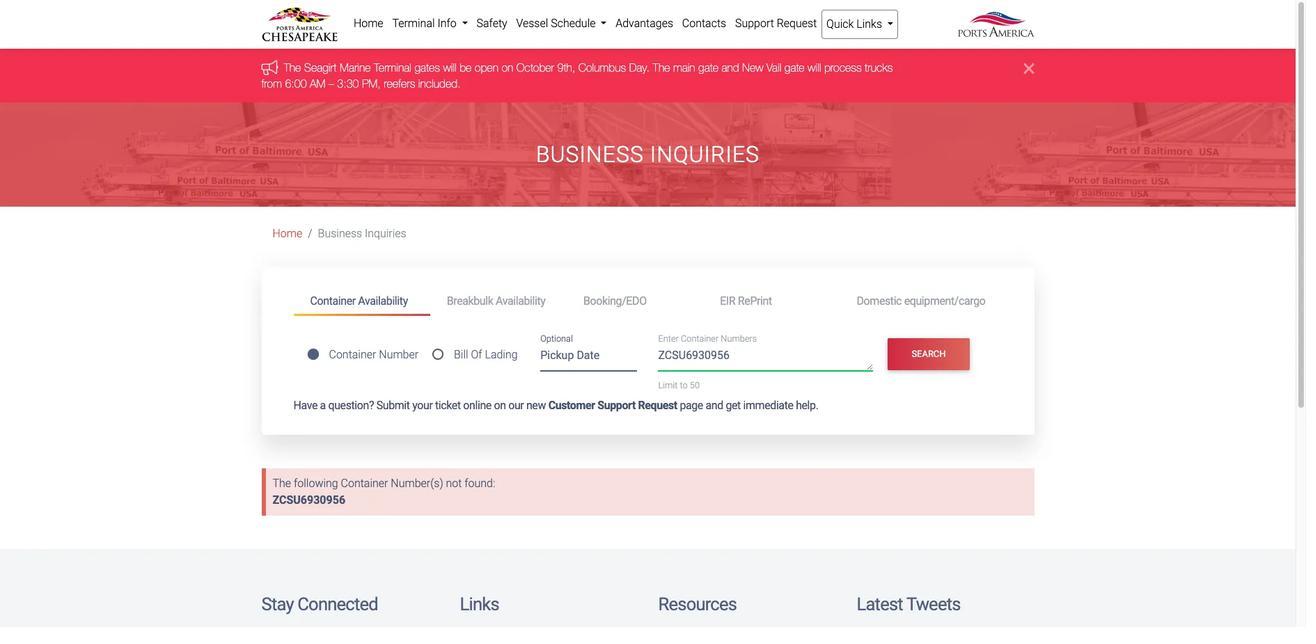 Task type: locate. For each thing, give the bounding box(es) containing it.
2 gate from the left
[[785, 62, 805, 74]]

domestic
[[857, 294, 902, 308]]

1 vertical spatial terminal
[[374, 62, 412, 74]]

0 horizontal spatial gate
[[699, 62, 719, 74]]

home
[[354, 17, 384, 30], [273, 227, 303, 240]]

trucks
[[865, 62, 893, 74]]

terminal left info
[[393, 17, 435, 30]]

1 horizontal spatial will
[[808, 62, 822, 74]]

1 horizontal spatial gate
[[785, 62, 805, 74]]

safety link
[[472, 10, 512, 38]]

1 vertical spatial and
[[706, 399, 724, 412]]

enter
[[659, 334, 679, 344]]

0 vertical spatial terminal
[[393, 17, 435, 30]]

and inside the seagirt marine terminal gates will be open on october 9th, columbus day. the main gate and new vail gate will process trucks from 6:00 am – 3:30 pm, reefers included.
[[722, 62, 740, 74]]

quick links
[[827, 17, 885, 31]]

columbus
[[579, 62, 626, 74]]

domestic equipment/cargo
[[857, 294, 986, 308]]

0 vertical spatial business inquiries
[[536, 141, 760, 168]]

lading
[[485, 348, 518, 362]]

1 vertical spatial business
[[318, 227, 362, 240]]

stay
[[262, 594, 294, 615]]

1 vertical spatial inquiries
[[365, 227, 407, 240]]

bill
[[454, 348, 469, 362]]

latest
[[857, 594, 904, 615]]

a
[[320, 399, 326, 412]]

safety
[[477, 17, 508, 30]]

on left our
[[494, 399, 506, 412]]

eir reprint
[[721, 294, 773, 308]]

customer
[[549, 399, 595, 412]]

business inquiries
[[536, 141, 760, 168], [318, 227, 407, 240]]

0 vertical spatial support
[[736, 17, 775, 30]]

the right day.
[[653, 62, 671, 74]]

support right 'customer'
[[598, 399, 636, 412]]

booking/edo
[[584, 294, 647, 308]]

reefers
[[384, 77, 415, 90]]

support up new
[[736, 17, 775, 30]]

0 vertical spatial and
[[722, 62, 740, 74]]

on inside the seagirt marine terminal gates will be open on october 9th, columbus day. the main gate and new vail gate will process trucks from 6:00 am – 3:30 pm, reefers included.
[[502, 62, 514, 74]]

request
[[777, 17, 817, 30], [638, 399, 678, 412]]

terminal up reefers
[[374, 62, 412, 74]]

gate right 'vail'
[[785, 62, 805, 74]]

0 vertical spatial links
[[857, 17, 883, 31]]

the up zcsu6930956
[[273, 477, 291, 490]]

0 horizontal spatial home
[[273, 227, 303, 240]]

on
[[502, 62, 514, 74], [494, 399, 506, 412]]

and left new
[[722, 62, 740, 74]]

will left process
[[808, 62, 822, 74]]

1 vertical spatial business inquiries
[[318, 227, 407, 240]]

the seagirt marine terminal gates will be open on october 9th, columbus day. the main gate and new vail gate will process trucks from 6:00 am – 3:30 pm, reefers included. alert
[[0, 49, 1297, 103]]

enter container numbers
[[659, 334, 758, 344]]

close image
[[1024, 60, 1035, 77]]

new
[[743, 62, 764, 74]]

home link
[[349, 10, 388, 38], [273, 227, 303, 240]]

new
[[527, 399, 546, 412]]

availability inside "link"
[[496, 294, 546, 308]]

quick
[[827, 17, 854, 31]]

vessel schedule
[[517, 17, 599, 30]]

availability right breakbulk on the top left
[[496, 294, 546, 308]]

2 availability from the left
[[496, 294, 546, 308]]

the up the 6:00
[[284, 62, 301, 74]]

1 horizontal spatial home link
[[349, 10, 388, 38]]

1 vertical spatial home link
[[273, 227, 303, 240]]

business
[[536, 141, 644, 168], [318, 227, 362, 240]]

container right "following"
[[341, 477, 388, 490]]

1 availability from the left
[[358, 294, 408, 308]]

seagirt
[[304, 62, 337, 74]]

1 horizontal spatial links
[[857, 17, 883, 31]]

1 horizontal spatial home
[[354, 17, 384, 30]]

0 vertical spatial inquiries
[[650, 141, 760, 168]]

0 horizontal spatial business inquiries
[[318, 227, 407, 240]]

gate right main
[[699, 62, 719, 74]]

quick links link
[[822, 10, 899, 39]]

the seagirt marine terminal gates will be open on october 9th, columbus day. the main gate and new vail gate will process trucks from 6:00 am – 3:30 pm, reefers included. link
[[262, 62, 893, 90]]

1 vertical spatial links
[[460, 594, 499, 615]]

of
[[471, 348, 483, 362]]

1 horizontal spatial business
[[536, 141, 644, 168]]

1 vertical spatial home
[[273, 227, 303, 240]]

availability for breakbulk availability
[[496, 294, 546, 308]]

0 horizontal spatial will
[[443, 62, 457, 74]]

gate
[[699, 62, 719, 74], [785, 62, 805, 74]]

terminal
[[393, 17, 435, 30], [374, 62, 412, 74]]

inquiries
[[650, 141, 760, 168], [365, 227, 407, 240]]

0 vertical spatial request
[[777, 17, 817, 30]]

1 gate from the left
[[699, 62, 719, 74]]

be
[[460, 62, 472, 74]]

the inside the following container number(s) not found: zcsu6930956
[[273, 477, 291, 490]]

0 horizontal spatial availability
[[358, 294, 408, 308]]

1 horizontal spatial availability
[[496, 294, 546, 308]]

0 vertical spatial home
[[354, 17, 384, 30]]

zcsu6930956
[[273, 494, 346, 507]]

stay connected
[[262, 594, 378, 615]]

availability
[[358, 294, 408, 308], [496, 294, 546, 308]]

1 horizontal spatial request
[[777, 17, 817, 30]]

1 horizontal spatial support
[[736, 17, 775, 30]]

0 horizontal spatial support
[[598, 399, 636, 412]]

immediate
[[744, 399, 794, 412]]

request down limit
[[638, 399, 678, 412]]

0 vertical spatial on
[[502, 62, 514, 74]]

request left "quick"
[[777, 17, 817, 30]]

connected
[[298, 594, 378, 615]]

the seagirt marine terminal gates will be open on october 9th, columbus day. the main gate and new vail gate will process trucks from 6:00 am – 3:30 pm, reefers included.
[[262, 62, 893, 90]]

support
[[736, 17, 775, 30], [598, 399, 636, 412]]

availability up container number
[[358, 294, 408, 308]]

tweets
[[907, 594, 961, 615]]

0 horizontal spatial inquiries
[[365, 227, 407, 240]]

links
[[857, 17, 883, 31], [460, 594, 499, 615]]

container up container number
[[310, 294, 356, 308]]

1 horizontal spatial business inquiries
[[536, 141, 760, 168]]

on right open at the top of the page
[[502, 62, 514, 74]]

0 vertical spatial home link
[[349, 10, 388, 38]]

1 vertical spatial request
[[638, 399, 678, 412]]

vessel
[[517, 17, 548, 30]]

and left get
[[706, 399, 724, 412]]

1 will from the left
[[443, 62, 457, 74]]

the
[[284, 62, 301, 74], [653, 62, 671, 74], [273, 477, 291, 490]]

will left be
[[443, 62, 457, 74]]

process
[[825, 62, 862, 74]]

1 horizontal spatial inquiries
[[650, 141, 760, 168]]

limit
[[659, 380, 678, 391]]

container
[[310, 294, 356, 308], [681, 334, 719, 344], [329, 348, 376, 362], [341, 477, 388, 490]]

will
[[443, 62, 457, 74], [808, 62, 822, 74]]



Task type: describe. For each thing, give the bounding box(es) containing it.
submit
[[377, 399, 410, 412]]

1 vertical spatial support
[[598, 399, 636, 412]]

optional
[[541, 334, 573, 344]]

6:00
[[285, 77, 307, 90]]

get
[[726, 399, 741, 412]]

number
[[379, 348, 419, 362]]

container availability
[[310, 294, 408, 308]]

number(s)
[[391, 477, 444, 490]]

availability for container availability
[[358, 294, 408, 308]]

search button
[[888, 339, 970, 371]]

9th,
[[558, 62, 576, 74]]

breakbulk availability link
[[430, 289, 567, 314]]

customer support request link
[[549, 399, 678, 412]]

reprint
[[738, 294, 773, 308]]

0 horizontal spatial request
[[638, 399, 678, 412]]

the for the following container number(s) not found: zcsu6930956
[[273, 477, 291, 490]]

domestic equipment/cargo link
[[840, 289, 1003, 314]]

0 horizontal spatial home link
[[273, 227, 303, 240]]

your
[[413, 399, 433, 412]]

october
[[517, 62, 555, 74]]

from
[[262, 77, 282, 90]]

50
[[690, 380, 700, 391]]

terminal inside the seagirt marine terminal gates will be open on october 9th, columbus day. the main gate and new vail gate will process trucks from 6:00 am – 3:30 pm, reefers included.
[[374, 62, 412, 74]]

latest tweets
[[857, 594, 961, 615]]

container number
[[329, 348, 419, 362]]

have
[[294, 399, 318, 412]]

vail
[[767, 62, 782, 74]]

open
[[475, 62, 499, 74]]

contacts link
[[678, 10, 731, 38]]

container inside the following container number(s) not found: zcsu6930956
[[341, 477, 388, 490]]

am
[[310, 77, 326, 90]]

0 horizontal spatial links
[[460, 594, 499, 615]]

support request link
[[731, 10, 822, 38]]

terminal info
[[393, 17, 460, 30]]

vessel schedule link
[[512, 10, 612, 38]]

page
[[680, 399, 704, 412]]

resources
[[659, 594, 737, 615]]

container right the enter
[[681, 334, 719, 344]]

3:30
[[337, 77, 359, 90]]

included.
[[419, 77, 461, 90]]

search
[[912, 349, 946, 360]]

the following container number(s) not found: zcsu6930956
[[273, 477, 496, 507]]

schedule
[[551, 17, 596, 30]]

breakbulk availability
[[447, 294, 546, 308]]

help.
[[796, 399, 819, 412]]

support request
[[736, 17, 817, 30]]

limit to 50
[[659, 380, 700, 391]]

eir
[[721, 294, 736, 308]]

bullhorn image
[[262, 60, 284, 75]]

1 vertical spatial on
[[494, 399, 506, 412]]

pm,
[[362, 77, 381, 90]]

online
[[464, 399, 492, 412]]

info
[[438, 17, 457, 30]]

our
[[509, 399, 524, 412]]

container left number
[[329, 348, 376, 362]]

equipment/cargo
[[905, 294, 986, 308]]

terminal info link
[[388, 10, 472, 38]]

Optional text field
[[541, 344, 638, 372]]

–
[[329, 77, 334, 90]]

to
[[680, 380, 688, 391]]

container availability link
[[294, 289, 430, 316]]

gates
[[415, 62, 440, 74]]

advantages
[[616, 17, 674, 30]]

the for the seagirt marine terminal gates will be open on october 9th, columbus day. the main gate and new vail gate will process trucks from 6:00 am – 3:30 pm, reefers included.
[[284, 62, 301, 74]]

question?
[[328, 399, 374, 412]]

0 vertical spatial business
[[536, 141, 644, 168]]

eir reprint link
[[704, 289, 840, 314]]

Enter Container Numbers text field
[[659, 347, 874, 371]]

advantages link
[[612, 10, 678, 38]]

main
[[674, 62, 696, 74]]

contacts
[[683, 17, 727, 30]]

marine
[[340, 62, 371, 74]]

day.
[[630, 62, 650, 74]]

breakbulk
[[447, 294, 494, 308]]

have a question? submit your ticket online on our new customer support request page and get immediate help.
[[294, 399, 819, 412]]

2 will from the left
[[808, 62, 822, 74]]

found:
[[465, 477, 496, 490]]

0 horizontal spatial business
[[318, 227, 362, 240]]

bill of lading
[[454, 348, 518, 362]]

numbers
[[721, 334, 758, 344]]

ticket
[[435, 399, 461, 412]]

not
[[446, 477, 462, 490]]

booking/edo link
[[567, 289, 704, 314]]

following
[[294, 477, 338, 490]]



Task type: vqa. For each thing, say whether or not it's contained in the screenshot.
Yard
no



